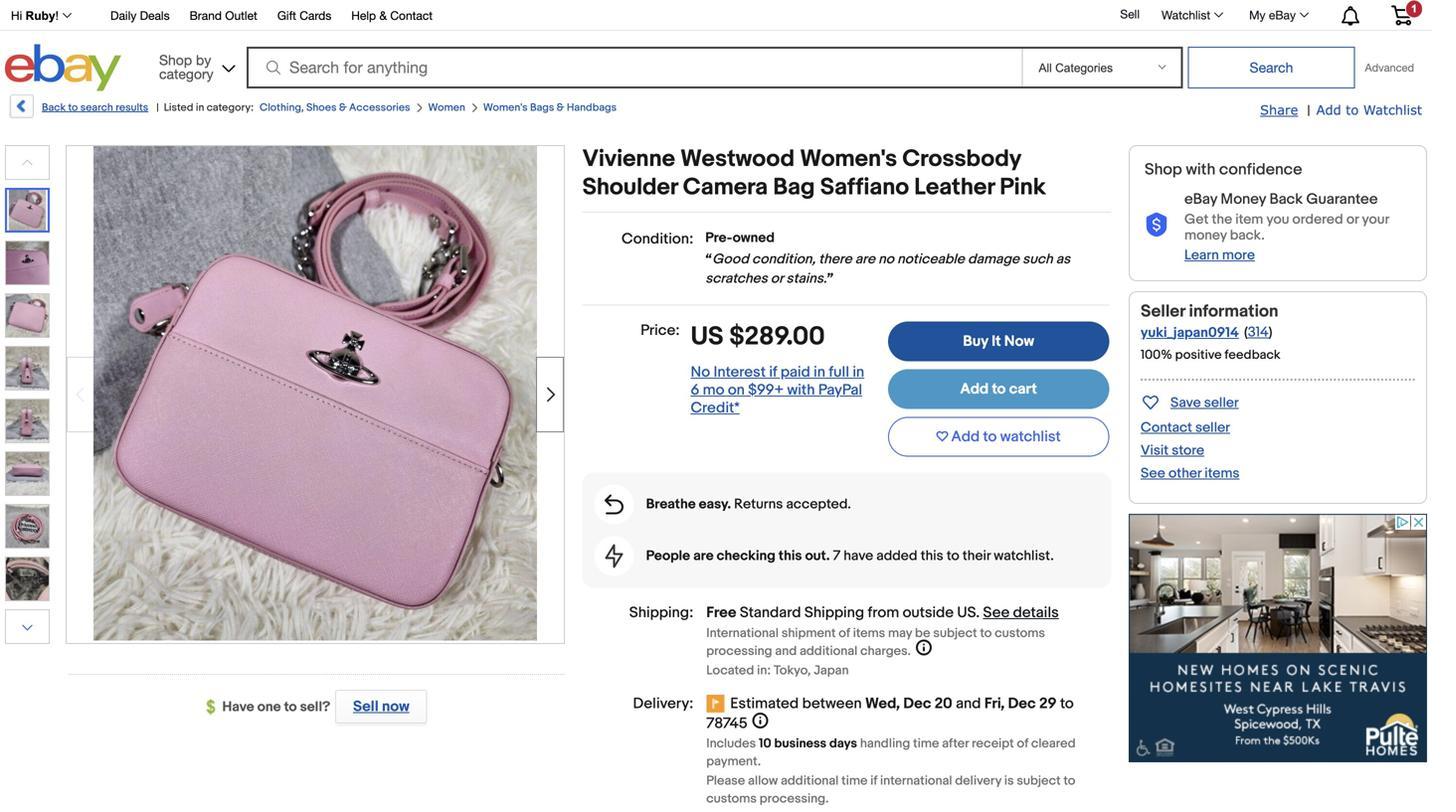 Task type: locate. For each thing, give the bounding box(es) containing it.
located
[[706, 663, 754, 679]]

items inside contact seller visit store see other items
[[1205, 465, 1240, 482]]

sell left watchlist link
[[1120, 7, 1140, 21]]

1 vertical spatial back
[[1270, 190, 1303, 208]]

add to cart
[[960, 380, 1037, 398]]

sell now
[[353, 698, 409, 716]]

your
[[1362, 211, 1389, 228]]

subject inside international shipment of items may be subject to customs processing and additional charges.
[[933, 626, 977, 642]]

leather
[[914, 174, 995, 202]]

0 vertical spatial additional
[[800, 644, 858, 659]]

customs down please
[[706, 792, 757, 807]]

additional up the japan
[[800, 644, 858, 659]]

additional up processing.
[[781, 774, 839, 789]]

help & contact link
[[351, 5, 433, 27]]

(
[[1244, 324, 1248, 341]]

damage
[[968, 251, 1020, 268]]

1 horizontal spatial ebay
[[1269, 8, 1296, 22]]

0 vertical spatial with details__icon image
[[1145, 213, 1169, 238]]

women's inside vivienne westwood women's crossbody shoulder camera bag saffiano leather pink
[[800, 145, 897, 174]]

1 horizontal spatial back
[[1270, 190, 1303, 208]]

are right people
[[693, 548, 714, 565]]

shop for shop with confidence
[[1145, 160, 1182, 180]]

1 horizontal spatial or
[[1347, 211, 1359, 228]]

1 vertical spatial contact
[[1141, 420, 1192, 437]]

clothing, shoes & accessories link
[[260, 101, 410, 114]]

ebay inside ebay money back guarantee get the item you ordered or your money back. learn more
[[1185, 190, 1217, 208]]

0 horizontal spatial with
[[787, 381, 815, 399]]

this left out.
[[779, 548, 802, 565]]

1 vertical spatial shop
[[1145, 160, 1182, 180]]

seller inside contact seller visit store see other items
[[1196, 420, 1230, 437]]

watchlist inside share | add to watchlist
[[1363, 102, 1422, 117]]

0 vertical spatial add
[[1316, 102, 1341, 117]]

to left watchlist
[[983, 428, 997, 446]]

0 horizontal spatial or
[[771, 271, 783, 287]]

0 horizontal spatial us
[[691, 322, 724, 353]]

0 horizontal spatial are
[[693, 548, 714, 565]]

1 vertical spatial additional
[[781, 774, 839, 789]]

scratches
[[705, 271, 768, 287]]

0 vertical spatial ebay
[[1269, 8, 1296, 22]]

1 vertical spatial see
[[983, 604, 1010, 622]]

1 vertical spatial or
[[771, 271, 783, 287]]

2 this from the left
[[921, 548, 944, 565]]

seller for contact
[[1196, 420, 1230, 437]]

if down handling time after receipt of cleared payment.
[[871, 774, 877, 789]]

additional inside please allow additional time if international delivery is subject to customs processing.
[[781, 774, 839, 789]]

with details__icon image left people
[[605, 545, 623, 568]]

items up 'charges.'
[[853, 626, 885, 642]]

paypal
[[818, 381, 862, 399]]

0 horizontal spatial contact
[[390, 8, 433, 22]]

are left no
[[855, 251, 875, 268]]

westwood
[[680, 145, 795, 174]]

and right the 20
[[956, 695, 981, 713]]

1 vertical spatial add
[[960, 380, 989, 398]]

1 horizontal spatial women's
[[800, 145, 897, 174]]

seller right save
[[1204, 395, 1239, 412]]

seller down save seller
[[1196, 420, 1230, 437]]

in right listed
[[196, 101, 204, 114]]

watchlist down advanced link
[[1363, 102, 1422, 117]]

contact inside contact seller visit store see other items
[[1141, 420, 1192, 437]]

additional
[[800, 644, 858, 659], [781, 774, 839, 789]]

sell for sell
[[1120, 7, 1140, 21]]

seller inside 'button'
[[1204, 395, 1239, 412]]

contact right help
[[390, 8, 433, 22]]

as
[[1056, 251, 1070, 268]]

see other items link
[[1141, 465, 1240, 482]]

dec left the 20
[[903, 695, 931, 713]]

1 horizontal spatial see
[[1141, 465, 1166, 482]]

help
[[351, 8, 376, 22]]

sell?
[[300, 699, 330, 716]]

back to search results
[[42, 101, 148, 114]]

to right '29'
[[1060, 695, 1074, 713]]

0 vertical spatial shop
[[159, 52, 192, 68]]

0 horizontal spatial &
[[339, 101, 347, 114]]

includes 10 business days
[[706, 737, 857, 752]]

1 vertical spatial items
[[853, 626, 885, 642]]

or down 'guarantee'
[[1347, 211, 1359, 228]]

Search for anything text field
[[250, 49, 1018, 87]]

shoes
[[306, 101, 337, 114]]

people are checking this out. 7 have added this to their watchlist.
[[646, 548, 1054, 565]]

and inside the estimated between wed, dec 20 and fri, dec 29 to 78745
[[956, 695, 981, 713]]

0 vertical spatial back
[[42, 101, 66, 114]]

feedback
[[1225, 348, 1281, 363]]

with details__icon image left breathe
[[605, 495, 624, 515]]

please allow additional time if international delivery is subject to customs processing.
[[706, 774, 1075, 807]]

1 horizontal spatial shop
[[1145, 160, 1182, 180]]

with right the $99+
[[787, 381, 815, 399]]

1 horizontal spatial customs
[[995, 626, 1045, 642]]

in right full
[[853, 363, 864, 381]]

sell inside the "account" navigation
[[1120, 7, 1140, 21]]

1 vertical spatial ebay
[[1185, 190, 1217, 208]]

bags
[[530, 101, 554, 114]]

1 vertical spatial with details__icon image
[[605, 495, 624, 515]]

0 vertical spatial or
[[1347, 211, 1359, 228]]

of right receipt
[[1017, 737, 1028, 752]]

picture 4 of 10 image
[[6, 347, 49, 390]]

item
[[1236, 211, 1263, 228]]

0 vertical spatial of
[[839, 626, 850, 642]]

time down days
[[842, 774, 868, 789]]

6
[[691, 381, 699, 399]]

interest
[[714, 363, 766, 381]]

1 vertical spatial subject
[[1017, 774, 1061, 789]]

to down advanced link
[[1346, 102, 1359, 117]]

1 vertical spatial time
[[842, 774, 868, 789]]

1 horizontal spatial contact
[[1141, 420, 1192, 437]]

sell left now
[[353, 698, 379, 716]]

back up you
[[1270, 190, 1303, 208]]

crossbody
[[902, 145, 1021, 174]]

if left paid
[[769, 363, 777, 381]]

watchlist right sell link
[[1162, 8, 1211, 22]]

located in: tokyo, japan
[[706, 663, 849, 679]]

in:
[[757, 663, 771, 679]]

0 vertical spatial time
[[913, 737, 939, 752]]

0 horizontal spatial and
[[775, 644, 797, 659]]

of down shipping
[[839, 626, 850, 642]]

0 vertical spatial items
[[1205, 465, 1240, 482]]

2 vertical spatial add
[[951, 428, 980, 446]]

2 horizontal spatial &
[[557, 101, 564, 114]]

dec
[[903, 695, 931, 713], [1008, 695, 1036, 713]]

in left full
[[814, 363, 826, 381]]

1 vertical spatial if
[[871, 774, 877, 789]]

shop
[[159, 52, 192, 68], [1145, 160, 1182, 180]]

us $289.00 main content
[[582, 145, 1111, 809]]

or down the condition,
[[771, 271, 783, 287]]

or inside ebay money back guarantee get the item you ordered or your money back. learn more
[[1347, 211, 1359, 228]]

1 vertical spatial sell
[[353, 698, 379, 716]]

to left the search
[[68, 101, 78, 114]]

back left the search
[[42, 101, 66, 114]]

0 horizontal spatial time
[[842, 774, 868, 789]]

"
[[705, 251, 712, 268]]

customs inside international shipment of items may be subject to customs processing and additional charges.
[[995, 626, 1045, 642]]

1 horizontal spatial if
[[871, 774, 877, 789]]

now
[[1004, 333, 1034, 351]]

to left the their
[[947, 548, 960, 565]]

add down add to cart link
[[951, 428, 980, 446]]

breathe
[[646, 496, 696, 513]]

additional inside international shipment of items may be subject to customs processing and additional charges.
[[800, 644, 858, 659]]

to left cart
[[992, 380, 1006, 398]]

seller information yuki_japan0914 ( 314 ) 100% positive feedback
[[1141, 301, 1281, 363]]

0 horizontal spatial shop
[[159, 52, 192, 68]]

shop inside the shop by category
[[159, 52, 192, 68]]

shipping:
[[629, 604, 694, 622]]

us $289.00
[[691, 322, 825, 353]]

with details__icon image for breathe easy.
[[605, 495, 624, 515]]

1 horizontal spatial items
[[1205, 465, 1240, 482]]

the
[[1212, 211, 1232, 228]]

0 vertical spatial contact
[[390, 8, 433, 22]]

0 horizontal spatial items
[[853, 626, 885, 642]]

0 vertical spatial see
[[1141, 465, 1166, 482]]

handbags
[[567, 101, 617, 114]]

picture 7 of 10 image
[[6, 505, 49, 548]]

with up get
[[1186, 160, 1216, 180]]

1 vertical spatial are
[[693, 548, 714, 565]]

20
[[935, 695, 953, 713]]

& right help
[[379, 8, 387, 22]]

0 horizontal spatial subject
[[933, 626, 977, 642]]

0 horizontal spatial watchlist
[[1162, 8, 1211, 22]]

one
[[257, 699, 281, 716]]

0 vertical spatial watchlist
[[1162, 8, 1211, 22]]

add inside button
[[951, 428, 980, 446]]

items right other
[[1205, 465, 1240, 482]]

this right added
[[921, 548, 944, 565]]

1 vertical spatial and
[[956, 695, 981, 713]]

be
[[915, 626, 931, 642]]

1 horizontal spatial &
[[379, 8, 387, 22]]

time inside handling time after receipt of cleared payment.
[[913, 737, 939, 752]]

with details__icon image left get
[[1145, 213, 1169, 238]]

dec left '29'
[[1008, 695, 1036, 713]]

women's
[[483, 101, 528, 114], [800, 145, 897, 174]]

1 horizontal spatial us
[[957, 604, 976, 622]]

0 horizontal spatial of
[[839, 626, 850, 642]]

contact
[[390, 8, 433, 22], [1141, 420, 1192, 437]]

handling time after receipt of cleared payment.
[[706, 737, 1076, 770]]

customs down see details link
[[995, 626, 1045, 642]]

0 horizontal spatial dec
[[903, 695, 931, 713]]

mo
[[703, 381, 725, 399]]

processing.
[[760, 792, 829, 807]]

0 vertical spatial if
[[769, 363, 777, 381]]

1 this from the left
[[779, 548, 802, 565]]

0 vertical spatial women's
[[483, 101, 528, 114]]

picture 1 of 10 image
[[7, 190, 48, 231]]

yuki_japan0914 link
[[1141, 325, 1239, 342]]

and inside international shipment of items may be subject to customs processing and additional charges.
[[775, 644, 797, 659]]

1 horizontal spatial subject
[[1017, 774, 1061, 789]]

1 horizontal spatial are
[[855, 251, 875, 268]]

& right bags
[[557, 101, 564, 114]]

shop by category banner
[[0, 0, 1427, 96]]

1 horizontal spatial |
[[1307, 102, 1310, 119]]

0 vertical spatial customs
[[995, 626, 1045, 642]]

shop for shop by category
[[159, 52, 192, 68]]

see details link
[[983, 604, 1059, 622]]

see right .
[[983, 604, 1010, 622]]

seller
[[1204, 395, 1239, 412], [1196, 420, 1230, 437]]

2 vertical spatial with details__icon image
[[605, 545, 623, 568]]

0 horizontal spatial customs
[[706, 792, 757, 807]]

add right share
[[1316, 102, 1341, 117]]

brand outlet link
[[190, 5, 257, 27]]

time
[[913, 737, 939, 752], [842, 774, 868, 789]]

dollar sign image
[[206, 700, 222, 716]]

0 horizontal spatial sell
[[353, 698, 379, 716]]

0 vertical spatial are
[[855, 251, 875, 268]]

1 vertical spatial watchlist
[[1363, 102, 1422, 117]]

see down visit
[[1141, 465, 1166, 482]]

subject right is at right
[[1017, 774, 1061, 789]]

cleared
[[1031, 737, 1076, 752]]

with details__icon image for ebay money back guarantee
[[1145, 213, 1169, 238]]

time left after at bottom right
[[913, 737, 939, 752]]

to right one
[[284, 699, 297, 716]]

women link
[[428, 101, 465, 114]]

standard
[[740, 604, 801, 622]]

0 horizontal spatial ebay
[[1185, 190, 1217, 208]]

buy
[[963, 333, 988, 351]]

1 vertical spatial customs
[[706, 792, 757, 807]]

0 vertical spatial sell
[[1120, 7, 1140, 21]]

delivery alert flag image
[[706, 695, 730, 715]]

1 horizontal spatial sell
[[1120, 7, 1140, 21]]

0 horizontal spatial this
[[779, 548, 802, 565]]

save
[[1171, 395, 1201, 412]]

1 horizontal spatial time
[[913, 737, 939, 752]]

0 horizontal spatial see
[[983, 604, 1010, 622]]

add down the buy
[[960, 380, 989, 398]]

1 horizontal spatial and
[[956, 695, 981, 713]]

by
[[196, 52, 211, 68]]

0 vertical spatial with
[[1186, 160, 1216, 180]]

1 horizontal spatial dec
[[1008, 695, 1036, 713]]

0 horizontal spatial |
[[156, 101, 159, 114]]

0 vertical spatial subject
[[933, 626, 977, 642]]

1 vertical spatial with
[[787, 381, 815, 399]]

pre-
[[705, 230, 733, 247]]

add to watchlist button
[[888, 417, 1109, 457]]

| right share button on the top right of page
[[1307, 102, 1310, 119]]

1 vertical spatial women's
[[800, 145, 897, 174]]

or inside "" good condition, there are no noticeable damage such as scratches or stains."
[[771, 271, 783, 287]]

cards
[[300, 8, 331, 22]]

1 vertical spatial of
[[1017, 737, 1028, 752]]

1 vertical spatial seller
[[1196, 420, 1230, 437]]

1 link
[[1380, 0, 1424, 29]]

0 vertical spatial seller
[[1204, 395, 1239, 412]]

hi
[[11, 9, 22, 22]]

1 horizontal spatial with
[[1186, 160, 1216, 180]]

None submit
[[1188, 47, 1355, 89]]

1 horizontal spatial this
[[921, 548, 944, 565]]

of inside international shipment of items may be subject to customs processing and additional charges.
[[839, 626, 850, 642]]

contact inside the "account" navigation
[[390, 8, 433, 22]]

to down see details link
[[980, 626, 992, 642]]

handling
[[860, 737, 910, 752]]

& right shoes
[[339, 101, 347, 114]]

& for clothing, shoes & accessories
[[339, 101, 347, 114]]

with details__icon image
[[1145, 213, 1169, 238], [605, 495, 624, 515], [605, 545, 623, 568]]

seller for save
[[1204, 395, 1239, 412]]

0 horizontal spatial if
[[769, 363, 777, 381]]

cart
[[1009, 380, 1037, 398]]

and up tokyo,
[[775, 644, 797, 659]]

between
[[802, 695, 862, 713]]

add to cart link
[[888, 370, 1109, 409]]

wed,
[[865, 695, 900, 713]]

there
[[819, 251, 852, 268]]

ebay right my
[[1269, 8, 1296, 22]]

314
[[1248, 324, 1269, 341]]

add for add to watchlist
[[951, 428, 980, 446]]

us right outside
[[957, 604, 976, 622]]

paid
[[781, 363, 810, 381]]

1 horizontal spatial of
[[1017, 737, 1028, 752]]

subject down .
[[933, 626, 977, 642]]

0 horizontal spatial women's
[[483, 101, 528, 114]]

returns
[[734, 496, 783, 513]]

back
[[42, 101, 66, 114], [1270, 190, 1303, 208]]

ebay up get
[[1185, 190, 1217, 208]]

daily deals link
[[110, 5, 170, 27]]

2 horizontal spatial in
[[853, 363, 864, 381]]

no interest if paid in full in 6 mo on $99+ with paypal credit*
[[691, 363, 864, 417]]

items inside international shipment of items may be subject to customs processing and additional charges.
[[853, 626, 885, 642]]

advertisement region
[[1129, 514, 1427, 763]]

2 dec from the left
[[1008, 695, 1036, 713]]

)
[[1269, 324, 1273, 341]]

to down cleared at the bottom of the page
[[1064, 774, 1075, 789]]

| left listed
[[156, 101, 159, 114]]

contact up visit store link
[[1141, 420, 1192, 437]]

& inside the "account" navigation
[[379, 8, 387, 22]]

&
[[379, 8, 387, 22], [339, 101, 347, 114], [557, 101, 564, 114]]

us up 'no' at the top of the page
[[691, 322, 724, 353]]

1 horizontal spatial watchlist
[[1363, 102, 1422, 117]]

0 vertical spatial and
[[775, 644, 797, 659]]

gift cards link
[[277, 5, 331, 27]]

daily
[[110, 8, 136, 22]]



Task type: describe. For each thing, give the bounding box(es) containing it.
subject inside please allow additional time if international delivery is subject to customs processing.
[[1017, 774, 1061, 789]]

pink
[[1000, 174, 1046, 202]]

vivienne westwood women's crossbody shoulder camera bag saffiano leather pink - picture 1 of 10 image
[[93, 144, 537, 641]]

account navigation
[[0, 0, 1427, 31]]

information
[[1189, 301, 1279, 322]]

add to watchlist link
[[1316, 101, 1422, 119]]

advanced link
[[1355, 48, 1424, 88]]

international
[[706, 626, 779, 642]]

0 horizontal spatial back
[[42, 101, 66, 114]]

add to watchlist
[[951, 428, 1061, 446]]

saffiano
[[820, 174, 909, 202]]

to inside the estimated between wed, dec 20 and fri, dec 29 to 78745
[[1060, 695, 1074, 713]]

of inside handling time after receipt of cleared payment.
[[1017, 737, 1028, 752]]

delivery:
[[633, 695, 694, 713]]

pre-owned
[[705, 230, 775, 247]]

ebay money back guarantee get the item you ordered or your money back. learn more
[[1185, 190, 1389, 264]]

to inside please allow additional time if international delivery is subject to customs processing.
[[1064, 774, 1075, 789]]

share | add to watchlist
[[1260, 102, 1422, 119]]

shop with confidence
[[1145, 160, 1303, 180]]

picture 5 of 10 image
[[6, 400, 49, 443]]

0 horizontal spatial in
[[196, 101, 204, 114]]

camera
[[683, 174, 768, 202]]

watchlist link
[[1151, 3, 1232, 27]]

learn
[[1185, 247, 1219, 264]]

100%
[[1141, 348, 1172, 363]]

if inside please allow additional time if international delivery is subject to customs processing.
[[871, 774, 877, 789]]

see inside contact seller visit store see other items
[[1141, 465, 1166, 482]]

more
[[1222, 247, 1255, 264]]

owned
[[733, 230, 775, 247]]

1 horizontal spatial in
[[814, 363, 826, 381]]

shoulder
[[582, 174, 678, 202]]

& for women's bags & handbags
[[557, 101, 564, 114]]

contact seller visit store see other items
[[1141, 420, 1240, 482]]

see inside us $289.00 'main content'
[[983, 604, 1010, 622]]

shop by category button
[[150, 44, 240, 87]]

my
[[1249, 8, 1266, 22]]

no
[[878, 251, 894, 268]]

price:
[[641, 322, 680, 340]]

picture 3 of 10 image
[[6, 294, 49, 337]]

.
[[976, 604, 980, 622]]

you
[[1267, 211, 1289, 228]]

condition:
[[622, 230, 694, 248]]

business
[[774, 737, 827, 752]]

shipment
[[782, 626, 836, 642]]

0 vertical spatial us
[[691, 322, 724, 353]]

confidence
[[1219, 160, 1303, 180]]

brand
[[190, 8, 222, 22]]

now
[[382, 698, 409, 716]]

full
[[829, 363, 849, 381]]

daily deals
[[110, 8, 170, 22]]

picture 2 of 10 image
[[6, 242, 49, 284]]

delivery
[[955, 774, 1002, 789]]

watchlist
[[1000, 428, 1061, 446]]

such
[[1023, 251, 1053, 268]]

to inside button
[[983, 428, 997, 446]]

brand outlet
[[190, 8, 257, 22]]

save seller button
[[1141, 391, 1239, 414]]

29
[[1039, 695, 1057, 713]]

outlet
[[225, 8, 257, 22]]

it
[[992, 333, 1001, 351]]

| listed in category:
[[156, 101, 254, 114]]

clothing, shoes & accessories
[[260, 101, 410, 114]]

are inside "" good condition, there are no noticeable damage such as scratches or stains."
[[855, 251, 875, 268]]

add inside share | add to watchlist
[[1316, 102, 1341, 117]]

ebay inside the my ebay link
[[1269, 8, 1296, 22]]

have
[[844, 548, 873, 565]]

is
[[1004, 774, 1014, 789]]

7
[[833, 548, 841, 565]]

buy it now link
[[888, 322, 1109, 362]]

sell for sell now
[[353, 698, 379, 716]]

visit
[[1141, 443, 1169, 459]]

watchlist inside the "account" navigation
[[1162, 8, 1211, 22]]

after
[[942, 737, 969, 752]]

may
[[888, 626, 912, 642]]

$289.00
[[729, 322, 825, 353]]

with details__icon image for people are checking this out.
[[605, 545, 623, 568]]

search
[[80, 101, 113, 114]]

details
[[1013, 604, 1059, 622]]

women
[[428, 101, 465, 114]]

my ebay link
[[1238, 3, 1318, 27]]

" good condition, there are no noticeable damage such as scratches or stains.
[[705, 251, 1070, 287]]

to inside international shipment of items may be subject to customs processing and additional charges.
[[980, 626, 992, 642]]

japan
[[814, 663, 849, 679]]

visit store link
[[1141, 443, 1204, 459]]

people
[[646, 548, 690, 565]]

| inside share | add to watchlist
[[1307, 102, 1310, 119]]

sell link
[[1111, 7, 1149, 21]]

back inside ebay money back guarantee get the item you ordered or your money back. learn more
[[1270, 190, 1303, 208]]

none submit inside shop by category banner
[[1188, 47, 1355, 89]]

payment.
[[706, 754, 761, 770]]

from
[[868, 604, 899, 622]]

listed
[[164, 101, 193, 114]]

to inside share | add to watchlist
[[1346, 102, 1359, 117]]

!
[[55, 9, 59, 22]]

picture 6 of 10 image
[[6, 453, 49, 495]]

category:
[[207, 101, 254, 114]]

allow
[[748, 774, 778, 789]]

other
[[1169, 465, 1202, 482]]

with inside the no interest if paid in full in 6 mo on $99+ with paypal credit*
[[787, 381, 815, 399]]

time inside please allow additional time if international delivery is subject to customs processing.
[[842, 774, 868, 789]]

if inside the no interest if paid in full in 6 mo on $99+ with paypal credit*
[[769, 363, 777, 381]]

shop by category
[[159, 52, 213, 82]]

estimated
[[730, 695, 799, 713]]

breathe easy. returns accepted.
[[646, 496, 851, 513]]

clothing,
[[260, 101, 304, 114]]

back.
[[1230, 227, 1265, 244]]

add for add to cart
[[960, 380, 989, 398]]

watchlist.
[[994, 548, 1054, 565]]

international shipment of items may be subject to customs processing and additional charges.
[[706, 626, 1045, 659]]

checking
[[717, 548, 776, 565]]

10
[[759, 737, 771, 752]]

good
[[712, 251, 749, 268]]

picture 8 of 10 image
[[6, 558, 49, 601]]

noticeable
[[897, 251, 965, 268]]

customs inside please allow additional time if international delivery is subject to customs processing.
[[706, 792, 757, 807]]

credit*
[[691, 399, 740, 417]]

1 dec from the left
[[903, 695, 931, 713]]

1 vertical spatial us
[[957, 604, 976, 622]]

their
[[963, 548, 991, 565]]

1
[[1411, 2, 1417, 15]]



Task type: vqa. For each thing, say whether or not it's contained in the screenshot.
advertisement region
yes



